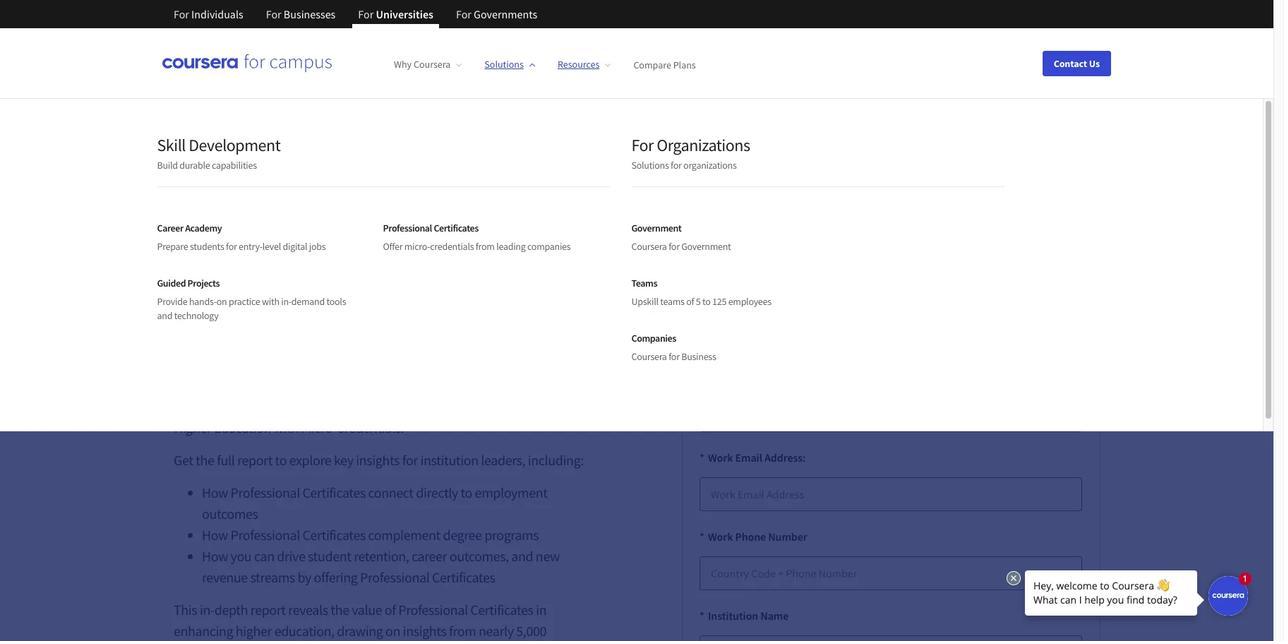 Task type: vqa. For each thing, say whether or not it's contained in the screenshot.
"Certificates"
yes



Task type: locate. For each thing, give the bounding box(es) containing it.
is
[[425, 238, 434, 256]]

students down the academy
[[190, 240, 224, 253]]

career
[[157, 222, 183, 234]]

on inside this in-depth report reveals the value of professional certificates in enhancing higher education, drawing on insights from nearly 5,00
[[386, 622, 400, 640]]

solutions down governments
[[485, 58, 524, 71]]

0 vertical spatial on
[[217, 295, 227, 308]]

work left the email
[[708, 451, 733, 465]]

coursera
[[414, 58, 451, 71], [632, 240, 667, 253], [485, 302, 539, 319], [632, 350, 667, 363]]

on right drawing
[[386, 622, 400, 640]]

degree inside how professional certificates connect directly to employment outcomes how professional certificates complement degree programs how you can drive student retention, career outcomes, and new revenue streams by offering professional certificates
[[443, 526, 482, 544]]

value
[[352, 601, 382, 619]]

1 vertical spatial of
[[687, 295, 694, 308]]

1 * from the top
[[700, 292, 705, 307]]

* for * last name
[[700, 292, 705, 307]]

2 vertical spatial with
[[274, 419, 299, 436]]

students inside as an institution, you know how important it is to prepare students for the demands of the working world. at a time when
[[497, 238, 546, 256]]

enhancing
[[174, 622, 233, 640]]

guided projects provide hands-on practice with in-demand tools and technology
[[157, 277, 346, 322]]

0 vertical spatial you
[[270, 238, 291, 256]]

1 horizontal spatial credentials
[[836, 40, 992, 83]]

0 horizontal spatial and
[[157, 309, 172, 322]]

0 vertical spatial with
[[563, 40, 624, 83]]

from
[[476, 240, 495, 253], [453, 302, 482, 319], [449, 622, 476, 640]]

professional down "career"
[[399, 601, 468, 619]]

for
[[671, 159, 682, 172], [549, 238, 564, 256], [226, 240, 237, 253], [669, 240, 680, 253], [669, 350, 680, 363], [402, 451, 418, 469]]

professional
[[383, 222, 432, 234], [306, 302, 380, 319], [231, 484, 300, 501], [231, 526, 300, 544], [360, 569, 430, 586], [399, 601, 468, 619]]

0 horizontal spatial a
[[338, 280, 345, 298]]

in- up enhancing
[[200, 601, 215, 619]]

professional inside the students report being 76% more likely to enroll in a degree program that offers industry micro-credentials like professional certificates from coursera
[[306, 302, 380, 319]]

2 vertical spatial from
[[449, 622, 476, 640]]

from left nearly
[[449, 622, 476, 640]]

us
[[1090, 57, 1100, 70]]

* for * work phone number
[[700, 530, 705, 544]]

0 vertical spatial degree
[[348, 280, 389, 298]]

2 horizontal spatial students
[[497, 238, 546, 256]]

more inside , it's all the more critical to integrate such micro-credentials into your curriculum.
[[195, 323, 225, 340]]

with
[[563, 40, 624, 83], [262, 295, 279, 308], [274, 419, 299, 436]]

0 vertical spatial name
[[730, 292, 759, 307]]

1 horizontal spatial solutions
[[632, 159, 669, 172]]

0 vertical spatial how
[[202, 484, 228, 501]]

credentials
[[836, 40, 992, 83], [337, 419, 401, 436]]

for for individuals
[[174, 7, 189, 21]]

1 vertical spatial in
[[536, 601, 547, 619]]

higher inside advancing higher education with micro-credentials
[[174, 419, 211, 436]]

insights right drawing
[[403, 622, 447, 640]]

0 horizontal spatial micro-
[[301, 419, 337, 436]]

to right the "is" on the top of the page
[[436, 238, 448, 256]]

coursera right why
[[414, 58, 451, 71]]

1 horizontal spatial of
[[385, 601, 396, 619]]

in- down working at the top left of page
[[281, 295, 292, 308]]

0 horizontal spatial insights
[[356, 451, 400, 469]]

durable
[[180, 159, 210, 172]]

1 vertical spatial solutions
[[632, 159, 669, 172]]

2 * from the top
[[700, 451, 705, 465]]

coursera up teams at the top of page
[[632, 240, 667, 253]]

from inside the students report being 76% more likely to enroll in a degree program that offers industry micro-credentials like professional certificates from coursera
[[453, 302, 482, 319]]

report
[[391, 182, 477, 224], [492, 259, 530, 277], [237, 451, 273, 469], [251, 601, 286, 619]]

solutions
[[485, 58, 524, 71], [632, 159, 669, 172]]

projects
[[187, 277, 220, 290]]

work left phone
[[708, 530, 733, 544]]

the up likely
[[243, 259, 262, 277]]

* for * institution name
[[700, 609, 705, 623]]

a right at
[[366, 259, 372, 277]]

2 vertical spatial micro-
[[364, 323, 401, 340]]

and down provide
[[157, 309, 172, 322]]

teams upskill teams of 5 to 125 employees
[[632, 277, 772, 308]]

complement
[[368, 526, 441, 544]]

government up teams at the top of page
[[632, 222, 682, 234]]

2 vertical spatial of
[[385, 601, 396, 619]]

the
[[567, 238, 585, 256], [243, 259, 262, 277], [174, 323, 192, 340], [196, 451, 214, 469], [331, 601, 349, 619]]

more down 'technology'
[[195, 323, 225, 340]]

education down for governments
[[419, 40, 557, 83]]

solutions inside for organizations solutions for organizations
[[632, 159, 669, 172]]

the left the value
[[331, 601, 349, 619]]

0 vertical spatial from
[[476, 240, 495, 253]]

micro- inside , it's all the more critical to integrate such micro-credentials into your curriculum.
[[364, 323, 401, 340]]

new
[[536, 547, 560, 565]]

a down world.
[[338, 280, 345, 298]]

*
[[700, 292, 705, 307], [700, 451, 705, 465], [700, 530, 705, 544], [700, 609, 705, 623]]

resources link
[[558, 58, 611, 71]]

to right '5'
[[703, 295, 711, 308]]

of
[[229, 259, 241, 277], [687, 295, 694, 308], [385, 601, 396, 619]]

* left phone
[[700, 530, 705, 544]]

1 vertical spatial on
[[386, 622, 400, 640]]

0 vertical spatial in
[[324, 280, 335, 298]]

for up being at the top left of page
[[549, 238, 564, 256]]

certificates
[[434, 222, 479, 234], [383, 302, 451, 319], [303, 484, 366, 501], [303, 526, 366, 544], [432, 569, 495, 586], [470, 601, 534, 619]]

0 horizontal spatial of
[[229, 259, 241, 277]]

name
[[730, 292, 759, 307], [761, 609, 789, 623]]

leading
[[497, 240, 526, 253]]

in down world.
[[324, 280, 335, 298]]

degree
[[348, 280, 389, 298], [443, 526, 482, 544]]

on left practice
[[217, 295, 227, 308]]

2 vertical spatial how
[[202, 547, 228, 565]]

credentials up critical
[[213, 302, 279, 319]]

for businesses
[[266, 7, 336, 21]]

0 vertical spatial micro-
[[750, 40, 836, 83]]

3 * from the top
[[700, 530, 705, 544]]

to
[[436, 238, 448, 256], [271, 280, 284, 298], [703, 295, 711, 308], [268, 323, 279, 340], [275, 451, 287, 469], [461, 484, 472, 501]]

advancing down individuals at the left top of page
[[174, 40, 316, 83]]

2 work from the top
[[708, 530, 733, 544]]

insights inside this in-depth report reveals the value of professional certificates in enhancing higher education, drawing on insights from nearly 5,00
[[403, 622, 447, 640]]

0 vertical spatial of
[[229, 259, 241, 277]]

how
[[202, 484, 228, 501], [202, 526, 228, 544], [202, 547, 228, 565]]

0 horizontal spatial in-
[[200, 601, 215, 619]]

micro- inside the students report being 76% more likely to enroll in a degree program that offers industry micro-credentials like professional certificates from coursera
[[174, 302, 213, 319]]

name for * last name
[[730, 292, 759, 307]]

for down organizations
[[671, 159, 682, 172]]

1 horizontal spatial higher
[[322, 40, 414, 83]]

for left governments
[[456, 7, 472, 21]]

report up higher
[[251, 601, 286, 619]]

how down outcomes
[[202, 526, 228, 544]]

1 vertical spatial advancing
[[506, 398, 565, 415]]

2 vertical spatial credentials
[[401, 323, 463, 340]]

to inside , it's all the more critical to integrate such micro-credentials into your curriculum.
[[268, 323, 279, 340]]

1 vertical spatial more
[[195, 323, 225, 340]]

1 vertical spatial credentials
[[213, 302, 279, 319]]

1 horizontal spatial students
[[437, 259, 489, 277]]

education up full
[[214, 419, 271, 436]]

education,
[[274, 622, 335, 640]]

the down 'technology'
[[174, 323, 192, 340]]

Country Code + Phone Number telephone field
[[700, 557, 1083, 590]]

1 vertical spatial you
[[231, 547, 252, 565]]

industry
[[630, 40, 745, 83]]

directly
[[416, 484, 458, 501]]

professional up it
[[383, 222, 432, 234]]

of inside teams upskill teams of 5 to 125 employees
[[687, 295, 694, 308]]

students up that
[[437, 259, 489, 277]]

coursera up 'your'
[[485, 302, 539, 319]]

for inside companies coursera for business
[[669, 350, 680, 363]]

1 vertical spatial work
[[708, 530, 733, 544]]

of down institution,
[[229, 259, 241, 277]]

credentials right it
[[430, 240, 474, 253]]

coursera inside government coursera for government
[[632, 240, 667, 253]]

1 vertical spatial a
[[338, 280, 345, 298]]

certificates down 'program'
[[383, 302, 451, 319]]

certificates up student
[[303, 526, 366, 544]]

skill
[[157, 134, 186, 156]]

you left can
[[231, 547, 252, 565]]

as
[[174, 238, 187, 256]]

for left organizations
[[632, 134, 654, 156]]

retention,
[[354, 547, 409, 565]]

* for * work email address:
[[700, 451, 705, 465]]

more for the
[[195, 323, 225, 340]]

by
[[298, 569, 311, 586]]

the inside this in-depth report reveals the value of professional certificates in enhancing higher education, drawing on insights from nearly 5,00
[[331, 601, 349, 619]]

1 work from the top
[[708, 451, 733, 465]]

to down working at the top left of page
[[271, 280, 284, 298]]

* left last
[[700, 292, 705, 307]]

contact us
[[1054, 57, 1100, 70]]

0 vertical spatial more
[[202, 280, 234, 298]]

report down "leading" on the top left of the page
[[492, 259, 530, 277]]

1 vertical spatial how
[[202, 526, 228, 544]]

advancing inside advancing higher education with micro-credentials
[[506, 398, 565, 415]]

1 horizontal spatial insights
[[403, 622, 447, 640]]

government up teams upskill teams of 5 to 125 employees
[[682, 240, 731, 253]]

an
[[190, 238, 204, 256]]

education inside advancing higher education with micro-credentials
[[214, 419, 271, 436]]

advancing for advancing higher education with industry micro-credentials
[[174, 40, 316, 83]]

Work Email Address email field
[[700, 477, 1083, 511]]

more down "demands"
[[202, 280, 234, 298]]

education for micro-
[[214, 419, 271, 436]]

micro- down 76% on the top left of page
[[174, 302, 213, 319]]

education
[[419, 40, 557, 83], [214, 419, 271, 436]]

offer
[[383, 240, 403, 253]]

in down the new
[[536, 601, 547, 619]]

with up explore
[[274, 419, 299, 436]]

certificates up prepare
[[434, 222, 479, 234]]

in inside this in-depth report reveals the value of professional certificates in enhancing higher education, drawing on insights from nearly 5,00
[[536, 601, 547, 619]]

guided
[[157, 277, 186, 290]]

1 vertical spatial government
[[682, 240, 731, 253]]

0 vertical spatial solutions
[[485, 58, 524, 71]]

you inside as an institution, you know how important it is to prepare students for the demands of the working world. at a time when
[[270, 238, 291, 256]]

provide
[[157, 295, 187, 308]]

1 vertical spatial with
[[262, 295, 279, 308]]

1 vertical spatial in-
[[200, 601, 215, 619]]

higher down banner navigation
[[322, 40, 414, 83]]

credentials inside professional certificates offer micro-credentials from leading companies
[[430, 240, 474, 253]]

professional down retention,
[[360, 569, 430, 586]]

1 horizontal spatial you
[[270, 238, 291, 256]]

* left institution
[[700, 609, 705, 623]]

demand
[[292, 295, 325, 308]]

2 how from the top
[[202, 526, 228, 544]]

1 horizontal spatial education
[[419, 40, 557, 83]]

0 horizontal spatial advancing
[[174, 40, 316, 83]]

1 vertical spatial credentials
[[337, 419, 401, 436]]

1 vertical spatial and
[[512, 547, 533, 565]]

know
[[294, 238, 325, 256]]

coursera down companies
[[632, 350, 667, 363]]

0 horizontal spatial solutions
[[485, 58, 524, 71]]

from up into
[[453, 302, 482, 319]]

governments
[[474, 7, 538, 21]]

1 vertical spatial micro-
[[174, 302, 213, 319]]

from inside professional certificates offer micro-credentials from leading companies
[[476, 240, 495, 253]]

for for universities
[[358, 7, 374, 21]]

get the full report to explore key insights for institution leaders, including:
[[174, 451, 584, 469]]

for inside for organizations solutions for organizations
[[632, 134, 654, 156]]

micro- up 'when'
[[404, 240, 430, 253]]

1 vertical spatial from
[[453, 302, 482, 319]]

compare plans
[[634, 58, 696, 71]]

1 vertical spatial micro-
[[301, 419, 337, 436]]

1 horizontal spatial a
[[366, 259, 372, 277]]

1 horizontal spatial name
[[761, 609, 789, 623]]

1 horizontal spatial in-
[[281, 295, 292, 308]]

micro- right such
[[364, 323, 401, 340]]

0 horizontal spatial students
[[190, 240, 224, 253]]

1 horizontal spatial advancing
[[506, 398, 565, 415]]

1 vertical spatial insights
[[403, 622, 447, 640]]

program
[[391, 280, 443, 298]]

5
[[696, 295, 701, 308]]

from left "leading" on the top left of the page
[[476, 240, 495, 253]]

* left the email
[[700, 451, 705, 465]]

0 vertical spatial work
[[708, 451, 733, 465]]

solutions down organizations
[[632, 159, 669, 172]]

compare
[[634, 58, 672, 71]]

how up revenue
[[202, 547, 228, 565]]

name right institution
[[761, 609, 789, 623]]

higher up get at left
[[174, 419, 211, 436]]

4 * from the top
[[700, 609, 705, 623]]

1 horizontal spatial degree
[[443, 526, 482, 544]]

a inside as an institution, you know how important it is to prepare students for the demands of the working world. at a time when
[[366, 259, 372, 277]]

0 horizontal spatial micro-
[[174, 302, 213, 319]]

you inside how professional certificates connect directly to employment outcomes how professional certificates complement degree programs how you can drive student retention, career outcomes, and new revenue streams by offering professional certificates
[[231, 547, 252, 565]]

1 horizontal spatial on
[[386, 622, 400, 640]]

upskill
[[632, 295, 659, 308]]

report inside this in-depth report reveals the value of professional certificates in enhancing higher education, drawing on insights from nearly 5,00
[[251, 601, 286, 619]]

for left individuals at the left top of page
[[174, 7, 189, 21]]

0 horizontal spatial higher
[[174, 419, 211, 436]]

with left compare at the top of the page
[[563, 40, 624, 83]]

more
[[202, 280, 234, 298], [195, 323, 225, 340]]

1 vertical spatial degree
[[443, 526, 482, 544]]

with left like
[[262, 295, 279, 308]]

0 vertical spatial and
[[157, 309, 172, 322]]

students inside career academy prepare students for entry-level digital jobs
[[190, 240, 224, 253]]

0 vertical spatial education
[[419, 40, 557, 83]]

coursera for campus image
[[162, 53, 332, 73]]

banner navigation
[[162, 0, 549, 39]]

1 horizontal spatial micro-
[[364, 323, 401, 340]]

advancing for advancing higher education with micro-credentials
[[506, 398, 565, 415]]

0 vertical spatial a
[[366, 259, 372, 277]]

0 horizontal spatial credentials
[[337, 419, 401, 436]]

how up outcomes
[[202, 484, 228, 501]]

certificates down outcomes,
[[432, 569, 495, 586]]

professional up such
[[306, 302, 380, 319]]

professional up can
[[231, 526, 300, 544]]

credentials down 'program'
[[401, 323, 463, 340]]

insights right key
[[356, 451, 400, 469]]

level
[[263, 240, 281, 253]]

it
[[415, 238, 422, 256]]

125
[[713, 295, 727, 308]]

degree up outcomes,
[[443, 526, 482, 544]]

for universities
[[358, 7, 434, 21]]

to right directly
[[461, 484, 472, 501]]

coursera for government coursera for government
[[632, 240, 667, 253]]

with for industry
[[563, 40, 624, 83]]

0 vertical spatial micro-
[[404, 240, 430, 253]]

student
[[308, 547, 351, 565]]

for for organizations
[[632, 134, 654, 156]]

0 horizontal spatial name
[[730, 292, 759, 307]]

0 vertical spatial higher
[[322, 40, 414, 83]]

and down programs
[[512, 547, 533, 565]]

for inside career academy prepare students for entry-level digital jobs
[[226, 240, 237, 253]]

of right the value
[[385, 601, 396, 619]]

0 horizontal spatial education
[[214, 419, 271, 436]]

* work phone number
[[700, 530, 808, 544]]

1 vertical spatial name
[[761, 609, 789, 623]]

0 vertical spatial advancing
[[174, 40, 316, 83]]

with inside advancing higher education with micro-credentials
[[274, 419, 299, 436]]

0 vertical spatial in-
[[281, 295, 292, 308]]

0 vertical spatial insights
[[356, 451, 400, 469]]

2 horizontal spatial of
[[687, 295, 694, 308]]

and
[[157, 309, 172, 322], [512, 547, 533, 565]]

0 horizontal spatial on
[[217, 295, 227, 308]]

students up being at the top left of page
[[497, 238, 546, 256]]

1 horizontal spatial and
[[512, 547, 533, 565]]

industry
[[510, 280, 561, 298]]

advancing up including:
[[506, 398, 565, 415]]

0 horizontal spatial in
[[324, 280, 335, 298]]

government coursera for government
[[632, 222, 731, 253]]

for up teams upskill teams of 5 to 125 employees
[[669, 240, 680, 253]]

micro-
[[404, 240, 430, 253], [174, 302, 213, 319], [364, 323, 401, 340]]

for left universities
[[358, 7, 374, 21]]

likely
[[237, 280, 269, 298]]

credentials inside the students report being 76% more likely to enroll in a degree program that offers industry micro-credentials like professional certificates from coursera
[[213, 302, 279, 319]]

coursera inside companies coursera for business
[[632, 350, 667, 363]]

you up working at the top left of page
[[270, 238, 291, 256]]

for
[[174, 7, 189, 21], [266, 7, 282, 21], [358, 7, 374, 21], [456, 7, 472, 21], [632, 134, 654, 156]]

1 vertical spatial education
[[214, 419, 271, 436]]

education for industry
[[419, 40, 557, 83]]

to right critical
[[268, 323, 279, 340]]

1 how from the top
[[202, 484, 228, 501]]

career
[[412, 547, 447, 565]]

degree down at
[[348, 280, 389, 298]]

depth
[[215, 601, 248, 619]]

and inside how professional certificates connect directly to employment outcomes how professional certificates complement degree programs how you can drive student retention, career outcomes, and new revenue streams by offering professional certificates
[[512, 547, 533, 565]]

0 vertical spatial credentials
[[430, 240, 474, 253]]

nearly
[[479, 622, 514, 640]]

with inside the guided projects provide hands-on practice with in-demand tools and technology
[[262, 295, 279, 308]]

students inside the students report being 76% more likely to enroll in a degree program that offers industry micro-credentials like professional certificates from coursera
[[437, 259, 489, 277]]

, it's all the more critical to integrate such micro-credentials into your curriculum.
[[174, 302, 584, 340]]

1 horizontal spatial in
[[536, 601, 547, 619]]

integrate
[[282, 323, 332, 340]]

organizations
[[684, 159, 737, 172]]

coursera inside the students report being 76% more likely to enroll in a degree program that offers industry micro-credentials like professional certificates from coursera
[[485, 302, 539, 319]]

certificates up nearly
[[470, 601, 534, 619]]

2 horizontal spatial micro-
[[404, 240, 430, 253]]

can
[[254, 547, 275, 565]]

more for 76%
[[202, 280, 234, 298]]

0 horizontal spatial you
[[231, 547, 252, 565]]

name right 125
[[730, 292, 759, 307]]

professional inside professional certificates offer micro-credentials from leading companies
[[383, 222, 432, 234]]

you
[[270, 238, 291, 256], [231, 547, 252, 565]]

more inside the students report being 76% more likely to enroll in a degree program that offers industry micro-credentials like professional certificates from coursera
[[202, 280, 234, 298]]

1 vertical spatial higher
[[174, 419, 211, 436]]

Job Title text field
[[700, 398, 1083, 432]]

academy
[[185, 222, 222, 234]]

to inside the students report being 76% more likely to enroll in a degree program that offers industry micro-credentials like professional certificates from coursera
[[271, 280, 284, 298]]

higher for advancing higher education with micro-credentials
[[174, 419, 211, 436]]

for down .
[[402, 451, 418, 469]]

for left businesses
[[266, 7, 282, 21]]

0 horizontal spatial degree
[[348, 280, 389, 298]]

resources
[[558, 58, 600, 71]]

entry-
[[239, 240, 263, 253]]

for left entry-
[[226, 240, 237, 253]]

of left '5'
[[687, 295, 694, 308]]

for left business on the right bottom
[[669, 350, 680, 363]]



Task type: describe. For each thing, give the bounding box(es) containing it.
for inside as an institution, you know how important it is to prepare students for the demands of the working world. at a time when
[[549, 238, 564, 256]]

employment
[[475, 484, 548, 501]]

work for work phone number
[[708, 530, 733, 544]]

,
[[539, 302, 542, 319]]

professional inside this in-depth report reveals the value of professional certificates in enhancing higher education, drawing on insights from nearly 5,00
[[399, 601, 468, 619]]

how professional certificates connect directly to employment outcomes how professional certificates complement degree programs how you can drive student retention, career outcomes, and new revenue streams by offering professional certificates
[[202, 484, 560, 586]]

explore
[[289, 451, 331, 469]]

institution,
[[206, 238, 268, 256]]

digital
[[283, 240, 307, 253]]

for governments
[[456, 7, 538, 21]]

1 horizontal spatial micro-
[[750, 40, 836, 83]]

degree inside the students report being 76% more likely to enroll in a degree program that offers industry micro-credentials like professional certificates from coursera
[[348, 280, 389, 298]]

plans
[[673, 58, 696, 71]]

global
[[174, 182, 262, 224]]

skill development build durable capabilities
[[157, 134, 281, 172]]

work for work email address:
[[708, 451, 733, 465]]

this in-depth report reveals the value of professional certificates in enhancing higher education, drawing on insights from nearly 5,00
[[174, 601, 590, 641]]

certificates inside the students report being 76% more likely to enroll in a degree program that offers industry micro-credentials like professional certificates from coursera
[[383, 302, 451, 319]]

solutions link
[[485, 58, 535, 71]]

certificates down key
[[303, 484, 366, 501]]

from inside this in-depth report reveals the value of professional certificates in enhancing higher education, drawing on insights from nearly 5,00
[[449, 622, 476, 640]]

name for * institution name
[[761, 609, 789, 623]]

in- inside this in-depth report reveals the value of professional certificates in enhancing higher education, drawing on insights from nearly 5,00
[[200, 601, 215, 619]]

the up all
[[567, 238, 585, 256]]

offers
[[473, 280, 508, 298]]

on inside the guided projects provide hands-on practice with in-demand tools and technology
[[217, 295, 227, 308]]

Institution Name text field
[[700, 636, 1083, 641]]

micro- inside advancing higher education with micro-credentials
[[301, 419, 337, 436]]

leaders,
[[481, 451, 526, 469]]

into
[[466, 323, 488, 340]]

employees
[[729, 295, 772, 308]]

a inside the students report being 76% more likely to enroll in a degree program that offers industry micro-credentials like professional certificates from coursera
[[338, 280, 345, 298]]

capabilities
[[212, 159, 257, 172]]

* last name
[[700, 292, 759, 307]]

build
[[157, 159, 178, 172]]

of inside as an institution, you know how important it is to prepare students for the demands of the working world. at a time when
[[229, 259, 241, 277]]

for inside for organizations solutions for organizations
[[671, 159, 682, 172]]

for organizations solutions for organizations
[[632, 134, 750, 172]]

tools
[[327, 295, 346, 308]]

including:
[[528, 451, 584, 469]]

the left full
[[196, 451, 214, 469]]

business
[[682, 350, 716, 363]]

the inside , it's all the more critical to integrate such micro-credentials into your curriculum.
[[174, 323, 192, 340]]

and inside the guided projects provide hands-on practice with in-demand tools and technology
[[157, 309, 172, 322]]

streams
[[250, 569, 295, 586]]

report inside the students report being 76% more likely to enroll in a degree program that offers industry micro-credentials like professional certificates from coursera
[[492, 259, 530, 277]]

in- inside the guided projects provide hands-on practice with in-demand tools and technology
[[281, 295, 292, 308]]

companies coursera for business
[[632, 332, 716, 363]]

organizations
[[657, 134, 750, 156]]

outcomes
[[202, 505, 258, 523]]

at
[[351, 259, 363, 277]]

report
[[174, 8, 221, 25]]

students report being 76% more likely to enroll in a degree program that offers industry micro-credentials like professional certificates from coursera
[[174, 259, 566, 319]]

certificates inside this in-depth report reveals the value of professional certificates in enhancing higher education, drawing on insights from nearly 5,00
[[470, 601, 534, 619]]

3 how from the top
[[202, 547, 228, 565]]

revenue
[[202, 569, 248, 586]]

to left explore
[[275, 451, 287, 469]]

phone
[[736, 530, 766, 544]]

development
[[189, 134, 281, 156]]

advancing higher education with industry micro-credentials
[[174, 40, 992, 83]]

for for governments
[[456, 7, 472, 21]]

get
[[174, 451, 193, 469]]

outcomes,
[[450, 547, 509, 565]]

last
[[708, 292, 728, 307]]

number
[[769, 530, 808, 544]]

why coursera
[[394, 58, 451, 71]]

higher for advancing higher education with industry micro-credentials
[[322, 40, 414, 83]]

critical
[[227, 323, 265, 340]]

micro- inside professional certificates offer micro-credentials from leading companies
[[404, 240, 430, 253]]

prepare
[[157, 240, 188, 253]]

key
[[334, 451, 354, 469]]

First Name text field
[[700, 240, 1083, 274]]

.
[[401, 419, 404, 436]]

credentials inside advancing higher education with micro-credentials
[[337, 419, 401, 436]]

to inside as an institution, you know how important it is to prepare students for the demands of the working world. at a time when
[[436, 238, 448, 256]]

certificates inside professional certificates offer micro-credentials from leading companies
[[434, 222, 479, 234]]

professional up outcomes
[[231, 484, 300, 501]]

companies
[[632, 332, 676, 345]]

enroll
[[286, 280, 322, 298]]

when
[[403, 259, 435, 277]]

global research report
[[174, 182, 477, 224]]

to inside how professional certificates connect directly to employment outcomes how professional certificates complement degree programs how you can drive student retention, career outcomes, and new revenue streams by offering professional certificates
[[461, 484, 472, 501]]

how
[[328, 238, 352, 256]]

drive
[[277, 547, 305, 565]]

working
[[264, 259, 310, 277]]

time
[[375, 259, 401, 277]]

contact
[[1054, 57, 1088, 70]]

businesses
[[284, 7, 336, 21]]

report right full
[[237, 451, 273, 469]]

in inside the students report being 76% more likely to enroll in a degree program that offers industry micro-credentials like professional certificates from coursera
[[324, 280, 335, 298]]

individuals
[[191, 7, 243, 21]]

like
[[282, 302, 303, 319]]

email
[[736, 451, 763, 465]]

hands-
[[189, 295, 217, 308]]

as an institution, you know how important it is to prepare students for the demands of the working world. at a time when
[[174, 238, 585, 277]]

coursera for why coursera
[[414, 58, 451, 71]]

all
[[563, 302, 576, 319]]

report up the "is" on the top of the page
[[391, 182, 477, 224]]

address:
[[765, 451, 806, 465]]

world.
[[313, 259, 349, 277]]

for inside government coursera for government
[[669, 240, 680, 253]]

career academy prepare students for entry-level digital jobs
[[157, 222, 326, 253]]

such
[[335, 323, 361, 340]]

Last Name text field
[[700, 319, 1083, 353]]

* work email address:
[[700, 451, 806, 465]]

connect
[[368, 484, 414, 501]]

to inside teams upskill teams of 5 to 125 employees
[[703, 295, 711, 308]]

with for micro-
[[274, 419, 299, 436]]

0 vertical spatial credentials
[[836, 40, 992, 83]]

universities
[[376, 7, 434, 21]]

important
[[355, 238, 412, 256]]

offering
[[314, 569, 358, 586]]

0 vertical spatial government
[[632, 222, 682, 234]]

coursera for companies coursera for business
[[632, 350, 667, 363]]

credentials inside , it's all the more critical to integrate such micro-credentials into your curriculum.
[[401, 323, 463, 340]]

teams
[[632, 277, 658, 290]]

of inside this in-depth report reveals the value of professional certificates in enhancing higher education, drawing on insights from nearly 5,00
[[385, 601, 396, 619]]

teams
[[660, 295, 685, 308]]

for for businesses
[[266, 7, 282, 21]]

research
[[268, 182, 385, 224]]



